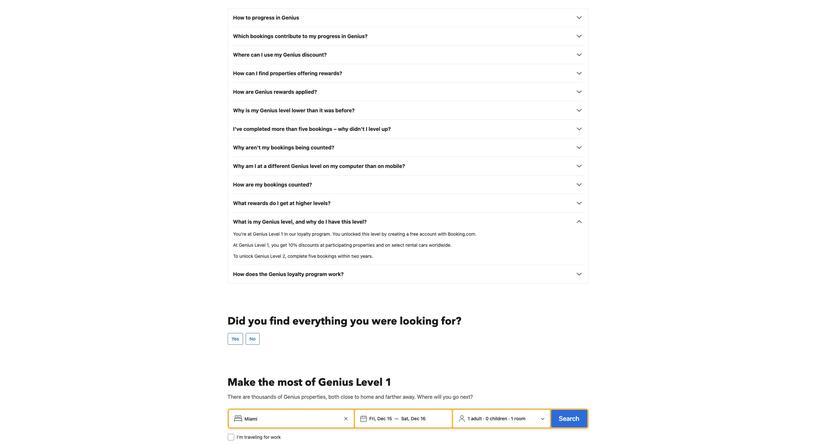 Task type: locate. For each thing, give the bounding box(es) containing it.
at right you're
[[248, 232, 252, 237]]

i up the how are genius rewards applied?
[[256, 71, 258, 76]]

what
[[233, 201, 247, 207], [233, 219, 247, 225]]

i left use in the left of the page
[[261, 52, 263, 58]]

why right the –
[[338, 126, 349, 132]]

0 vertical spatial rewards
[[274, 89, 295, 95]]

1 horizontal spatial this
[[362, 232, 370, 237]]

rewards down how are my bookings counted?
[[248, 201, 269, 207]]

rewards down how can i find properties offering rewards?
[[274, 89, 295, 95]]

lower
[[292, 108, 306, 114]]

bookings down how to progress in genius
[[250, 33, 274, 39]]

rewards inside dropdown button
[[248, 201, 269, 207]]

2 get from the top
[[280, 243, 287, 248]]

loyalty
[[298, 232, 311, 237], [288, 272, 305, 278]]

0 horizontal spatial this
[[342, 219, 351, 225]]

2 vertical spatial and
[[376, 395, 384, 401]]

aren't
[[246, 145, 261, 151]]

on left mobile? on the top
[[378, 163, 384, 169]]

level
[[269, 232, 280, 237], [255, 243, 266, 248], [271, 254, 282, 259], [356, 376, 383, 390]]

0 vertical spatial properties
[[270, 71, 297, 76]]

0 horizontal spatial do
[[270, 201, 276, 207]]

0 horizontal spatial ·
[[484, 417, 485, 422]]

my up discount?
[[309, 33, 317, 39]]

in left genius?
[[342, 33, 346, 39]]

my
[[309, 33, 317, 39], [275, 52, 282, 58], [251, 108, 259, 114], [262, 145, 270, 151], [331, 163, 338, 169], [255, 182, 263, 188], [253, 219, 261, 225]]

thousands
[[252, 395, 276, 401]]

dec left 16
[[411, 417, 420, 422]]

0 vertical spatial this
[[342, 219, 351, 225]]

bookings
[[250, 33, 274, 39], [309, 126, 333, 132], [271, 145, 294, 151], [264, 182, 287, 188], [318, 254, 337, 259]]

1 horizontal spatial a
[[407, 232, 409, 237]]

1 horizontal spatial why
[[338, 126, 349, 132]]

find inside how can i find properties offering rewards? dropdown button
[[259, 71, 269, 76]]

where left will
[[417, 395, 433, 401]]

1 horizontal spatial to
[[303, 33, 308, 39]]

do up program.
[[318, 219, 325, 225]]

why up i've
[[233, 108, 245, 114]]

this right have
[[342, 219, 351, 225]]

level left 1,
[[255, 243, 266, 248]]

where down which
[[233, 52, 250, 58]]

1 horizontal spatial properties
[[354, 243, 375, 248]]

2 horizontal spatial than
[[365, 163, 377, 169]]

0 horizontal spatial find
[[259, 71, 269, 76]]

on left select
[[385, 243, 391, 248]]

why left am
[[233, 163, 245, 169]]

which bookings contribute to my progress in genius? button
[[233, 32, 584, 40]]

1 vertical spatial get
[[280, 243, 287, 248]]

why for why aren't my bookings being counted?
[[233, 145, 245, 151]]

0 vertical spatial a
[[264, 163, 267, 169]]

level
[[279, 108, 291, 114], [369, 126, 381, 132], [310, 163, 322, 169], [371, 232, 381, 237]]

1 vertical spatial of
[[278, 395, 283, 401]]

can for how
[[246, 71, 255, 76]]

make the most of genius level 1
[[228, 376, 392, 390]]

at left higher
[[290, 201, 295, 207]]

you're
[[233, 232, 247, 237]]

and down by
[[376, 243, 384, 248]]

rewards
[[274, 89, 295, 95], [248, 201, 269, 207]]

can left use in the left of the page
[[251, 52, 260, 58]]

0 vertical spatial can
[[251, 52, 260, 58]]

0 vertical spatial progress
[[252, 15, 275, 21]]

0 vertical spatial and
[[296, 219, 305, 225]]

on
[[323, 163, 329, 169], [378, 163, 384, 169], [385, 243, 391, 248]]

it
[[320, 108, 323, 114]]

1 horizontal spatial than
[[307, 108, 318, 114]]

five down discounts
[[309, 254, 316, 259]]

0 horizontal spatial where
[[233, 52, 250, 58]]

you
[[272, 243, 279, 248], [248, 315, 267, 329], [351, 315, 369, 329], [443, 395, 452, 401]]

this
[[342, 219, 351, 225], [362, 232, 370, 237]]

counted? up higher
[[289, 182, 312, 188]]

why up program.
[[306, 219, 317, 225]]

0 horizontal spatial than
[[286, 126, 298, 132]]

dec left '15'
[[378, 417, 386, 422]]

2 horizontal spatial on
[[385, 243, 391, 248]]

five up the being
[[299, 126, 308, 132]]

and right the home
[[376, 395, 384, 401]]

loyalty down complete at the left
[[288, 272, 305, 278]]

counted? up why am i at a different genius level on my computer than on mobile?
[[311, 145, 335, 151]]

0 vertical spatial what
[[233, 201, 247, 207]]

can for where
[[251, 52, 260, 58]]

1 vertical spatial loyalty
[[288, 272, 305, 278]]

can
[[251, 52, 260, 58], [246, 71, 255, 76]]

0 vertical spatial to
[[246, 15, 251, 21]]

no
[[250, 337, 256, 342]]

to up which
[[246, 15, 251, 21]]

2 what from the top
[[233, 219, 247, 225]]

1 horizontal spatial in
[[284, 232, 288, 237]]

1 vertical spatial in
[[342, 33, 346, 39]]

are inside dropdown button
[[246, 89, 254, 95]]

this down level?
[[362, 232, 370, 237]]

1 vertical spatial are
[[246, 182, 254, 188]]

go
[[453, 395, 459, 401]]

how are genius rewards applied? button
[[233, 88, 584, 96]]

2 horizontal spatial in
[[342, 33, 346, 39]]

0 vertical spatial in
[[276, 15, 281, 21]]

do down how are my bookings counted?
[[270, 201, 276, 207]]

use
[[264, 52, 273, 58]]

i left have
[[326, 219, 327, 225]]

with
[[438, 232, 447, 237]]

at down program.
[[321, 243, 325, 248]]

this inside dropdown button
[[342, 219, 351, 225]]

0 vertical spatial do
[[270, 201, 276, 207]]

away.
[[403, 395, 416, 401]]

booking.com.
[[448, 232, 477, 237]]

1 vertical spatial is
[[248, 219, 252, 225]]

genius down the how are genius rewards applied?
[[260, 108, 278, 114]]

can up the how are genius rewards applied?
[[246, 71, 255, 76]]

0 vertical spatial why
[[338, 126, 349, 132]]

get inside dropdown button
[[280, 201, 289, 207]]

close
[[341, 395, 354, 401]]

progress
[[252, 15, 275, 21], [318, 33, 341, 39]]

0 vertical spatial get
[[280, 201, 289, 207]]

properties down where can i use my genius discount?
[[270, 71, 297, 76]]

1
[[281, 232, 283, 237], [386, 376, 392, 390], [468, 417, 470, 422], [511, 417, 514, 422]]

what for what is my genius level, and why do i have this level?
[[233, 219, 247, 225]]

genius down contribute at the top of page
[[284, 52, 301, 58]]

1 horizontal spatial where
[[417, 395, 433, 401]]

in up contribute at the top of page
[[276, 15, 281, 21]]

1 vertical spatial five
[[309, 254, 316, 259]]

room
[[515, 417, 526, 422]]

where inside dropdown button
[[233, 52, 250, 58]]

2 vertical spatial why
[[233, 163, 245, 169]]

the up thousands
[[258, 376, 275, 390]]

higher
[[296, 201, 312, 207]]

genius
[[282, 15, 299, 21], [284, 52, 301, 58], [255, 89, 273, 95], [260, 108, 278, 114], [291, 163, 309, 169], [262, 219, 280, 225], [253, 232, 268, 237], [239, 243, 254, 248], [255, 254, 269, 259], [269, 272, 286, 278], [319, 376, 354, 390], [284, 395, 300, 401]]

genius down how can i find properties offering rewards?
[[255, 89, 273, 95]]

1 horizontal spatial find
[[270, 315, 290, 329]]

1 vertical spatial can
[[246, 71, 255, 76]]

which
[[233, 33, 249, 39]]

2 why from the top
[[233, 145, 245, 151]]

0 vertical spatial of
[[305, 376, 316, 390]]

how does the genius loyalty program work? button
[[233, 271, 584, 279]]

1 why from the top
[[233, 108, 245, 114]]

where
[[233, 52, 250, 58], [417, 395, 433, 401]]

0 vertical spatial than
[[307, 108, 318, 114]]

genius down 1,
[[255, 254, 269, 259]]

properties
[[270, 71, 297, 76], [354, 243, 375, 248]]

of for most
[[305, 376, 316, 390]]

what is my genius level, and why do i have this level? button
[[233, 218, 584, 226]]

0 horizontal spatial of
[[278, 395, 283, 401]]

0 horizontal spatial properties
[[270, 71, 297, 76]]

of right thousands
[[278, 395, 283, 401]]

0 vertical spatial five
[[299, 126, 308, 132]]

bookings up different
[[271, 145, 294, 151]]

2 how from the top
[[233, 71, 245, 76]]

next?
[[461, 395, 473, 401]]

how for how are my bookings counted?
[[233, 182, 245, 188]]

most
[[278, 376, 303, 390]]

level left 2,
[[271, 254, 282, 259]]

1 horizontal spatial ·
[[509, 417, 510, 422]]

free
[[410, 232, 419, 237]]

within
[[338, 254, 351, 259]]

1 adult · 0 children · 1 room button
[[456, 413, 548, 426]]

is
[[246, 108, 250, 114], [248, 219, 252, 225]]

what for what rewards do i get at higher levels?
[[233, 201, 247, 207]]

1 vertical spatial the
[[258, 376, 275, 390]]

are inside dropdown button
[[246, 182, 254, 188]]

get left 10%
[[280, 243, 287, 248]]

i right am
[[255, 163, 256, 169]]

than right the computer in the top left of the page
[[365, 163, 377, 169]]

0 horizontal spatial progress
[[252, 15, 275, 21]]

counted?
[[311, 145, 335, 151], [289, 182, 312, 188]]

in left our
[[284, 232, 288, 237]]

0 horizontal spatial dec
[[378, 417, 386, 422]]

how can i find properties offering rewards? button
[[233, 70, 584, 77]]

the right does
[[259, 272, 268, 278]]

than left it
[[307, 108, 318, 114]]

why
[[338, 126, 349, 132], [306, 219, 317, 225]]

on left the computer in the top left of the page
[[323, 163, 329, 169]]

1 horizontal spatial of
[[305, 376, 316, 390]]

1 vertical spatial where
[[417, 395, 433, 401]]

2 dec from the left
[[411, 417, 420, 422]]

to right contribute at the top of page
[[303, 33, 308, 39]]

to right the close
[[355, 395, 360, 401]]

my up what rewards do i get at higher levels?
[[255, 182, 263, 188]]

0 vertical spatial loyalty
[[298, 232, 311, 237]]

15
[[387, 417, 392, 422]]

my right use in the left of the page
[[275, 52, 282, 58]]

why for why is my genius level lower than it was before?
[[233, 108, 245, 114]]

5 how from the top
[[233, 272, 245, 278]]

1 vertical spatial rewards
[[248, 201, 269, 207]]

fri, dec 15 button
[[367, 414, 395, 425]]

1 horizontal spatial progress
[[318, 33, 341, 39]]

1 vertical spatial do
[[318, 219, 325, 225]]

1 what from the top
[[233, 201, 247, 207]]

1 horizontal spatial dec
[[411, 417, 420, 422]]

0 horizontal spatial to
[[246, 15, 251, 21]]

i right didn't
[[366, 126, 368, 132]]

genius down 2,
[[269, 272, 286, 278]]

i've completed more than five bookings – why didn't i level up?
[[233, 126, 391, 132]]

before?
[[336, 108, 355, 114]]

where can i use my genius discount?
[[233, 52, 327, 58]]

· left 0
[[484, 417, 485, 422]]

at
[[258, 163, 263, 169], [290, 201, 295, 207], [248, 232, 252, 237], [321, 243, 325, 248]]

0 vertical spatial are
[[246, 89, 254, 95]]

1 vertical spatial counted?
[[289, 182, 312, 188]]

3 how from the top
[[233, 89, 245, 95]]

a left different
[[264, 163, 267, 169]]

get up level,
[[280, 201, 289, 207]]

how for how can i find properties offering rewards?
[[233, 71, 245, 76]]

a left free
[[407, 232, 409, 237]]

than right more
[[286, 126, 298, 132]]

properties inside dropdown button
[[270, 71, 297, 76]]

1 vertical spatial what
[[233, 219, 247, 225]]

0 horizontal spatial in
[[276, 15, 281, 21]]

2 horizontal spatial to
[[355, 395, 360, 401]]

are for my
[[246, 182, 254, 188]]

2 vertical spatial are
[[243, 395, 250, 401]]

0 horizontal spatial rewards
[[248, 201, 269, 207]]

to
[[233, 254, 238, 259]]

0 vertical spatial is
[[246, 108, 250, 114]]

1 vertical spatial to
[[303, 33, 308, 39]]

and right level,
[[296, 219, 305, 225]]

why left aren't
[[233, 145, 245, 151]]

make
[[228, 376, 256, 390]]

both
[[329, 395, 340, 401]]

0 vertical spatial the
[[259, 272, 268, 278]]

how are my bookings counted?
[[233, 182, 312, 188]]

0 horizontal spatial why
[[306, 219, 317, 225]]

1 vertical spatial why
[[233, 145, 245, 151]]

for
[[264, 435, 270, 441]]

properties up 'years.'
[[354, 243, 375, 248]]

a inside dropdown button
[[264, 163, 267, 169]]

1 vertical spatial why
[[306, 219, 317, 225]]

4 how from the top
[[233, 182, 245, 188]]

how
[[233, 15, 245, 21], [233, 71, 245, 76], [233, 89, 245, 95], [233, 182, 245, 188], [233, 272, 245, 278]]

what rewards do i get at higher levels?
[[233, 201, 331, 207]]

0 vertical spatial where
[[233, 52, 250, 58]]

are for thousands
[[243, 395, 250, 401]]

loyalty right our
[[298, 232, 311, 237]]

i'm
[[237, 435, 243, 441]]

0 horizontal spatial five
[[299, 126, 308, 132]]

how for how does the genius loyalty program work?
[[233, 272, 245, 278]]

1 left room
[[511, 417, 514, 422]]

0 vertical spatial why
[[233, 108, 245, 114]]

3 why from the top
[[233, 163, 245, 169]]

does
[[246, 272, 258, 278]]

–
[[334, 126, 337, 132]]

there
[[228, 395, 242, 401]]

at right am
[[258, 163, 263, 169]]

bookings down 'participating'
[[318, 254, 337, 259]]

genius down the being
[[291, 163, 309, 169]]

· right 'children'
[[509, 417, 510, 422]]

how inside dropdown button
[[233, 89, 245, 95]]

why aren't my bookings being counted? button
[[233, 144, 584, 152]]

why is my genius level lower than it was before?
[[233, 108, 355, 114]]

1 how from the top
[[233, 15, 245, 21]]

1 horizontal spatial on
[[378, 163, 384, 169]]

select
[[392, 243, 405, 248]]

0 horizontal spatial a
[[264, 163, 267, 169]]

on for properties
[[385, 243, 391, 248]]

0 vertical spatial counted?
[[311, 145, 335, 151]]

work?
[[329, 272, 344, 278]]

1 horizontal spatial rewards
[[274, 89, 295, 95]]

of up properties,
[[305, 376, 316, 390]]

didn't
[[350, 126, 365, 132]]

2 vertical spatial in
[[284, 232, 288, 237]]

is for why
[[246, 108, 250, 114]]

0 vertical spatial find
[[259, 71, 269, 76]]

1 get from the top
[[280, 201, 289, 207]]

creating
[[388, 232, 406, 237]]

1 horizontal spatial do
[[318, 219, 325, 225]]



Task type: describe. For each thing, give the bounding box(es) containing it.
participating
[[326, 243, 352, 248]]

1 vertical spatial and
[[376, 243, 384, 248]]

contribute
[[275, 33, 301, 39]]

why is my genius level lower than it was before? button
[[233, 107, 584, 115]]

1 left our
[[281, 232, 283, 237]]

fri,
[[370, 417, 377, 422]]

level up the home
[[356, 376, 383, 390]]

my left the computer in the top left of the page
[[331, 163, 338, 169]]

my left level,
[[253, 219, 261, 225]]

2 vertical spatial to
[[355, 395, 360, 401]]

i've completed more than five bookings – why didn't i level up? button
[[233, 125, 584, 133]]

was
[[324, 108, 334, 114]]

2 · from the left
[[509, 417, 510, 422]]

genius down the most
[[284, 395, 300, 401]]

work
[[271, 435, 281, 441]]

genius up 1,
[[253, 232, 268, 237]]

1 vertical spatial a
[[407, 232, 409, 237]]

on for computer
[[378, 163, 384, 169]]

1 vertical spatial this
[[362, 232, 370, 237]]

adult
[[471, 417, 482, 422]]

2 vertical spatial than
[[365, 163, 377, 169]]

discount?
[[302, 52, 327, 58]]

1 left adult
[[468, 417, 470, 422]]

how does the genius loyalty program work?
[[233, 272, 344, 278]]

genius left level,
[[262, 219, 280, 225]]

five inside dropdown button
[[299, 126, 308, 132]]

level?
[[353, 219, 367, 225]]

how for how to progress in genius
[[233, 15, 245, 21]]

worldwide.
[[429, 243, 452, 248]]

i'm traveling for work
[[237, 435, 281, 441]]

unlock
[[240, 254, 254, 259]]

at
[[233, 243, 238, 248]]

yes
[[232, 337, 239, 342]]

will
[[434, 395, 442, 401]]

fri, dec 15 — sat, dec 16
[[370, 417, 426, 422]]

1 up farther
[[386, 376, 392, 390]]

why am i at a different genius level on my computer than on mobile?
[[233, 163, 405, 169]]

mobile?
[[386, 163, 405, 169]]

why for why am i at a different genius level on my computer than on mobile?
[[233, 163, 245, 169]]

levels?
[[314, 201, 331, 207]]

you're at genius level 1 in our loyalty program. you unlocked this level by creating a free account with booking.com.
[[233, 232, 477, 237]]

which bookings contribute to my progress in genius?
[[233, 33, 368, 39]]

1 vertical spatial progress
[[318, 33, 341, 39]]

level up 1,
[[269, 232, 280, 237]]

you left the were
[[351, 315, 369, 329]]

offering
[[298, 71, 318, 76]]

search button
[[552, 411, 588, 428]]

what is my genius level, and why do i have this level?
[[233, 219, 367, 225]]

how for how are genius rewards applied?
[[233, 89, 245, 95]]

why am i at a different genius level on my computer than on mobile? button
[[233, 163, 584, 170]]

more
[[272, 126, 285, 132]]

what rewards do i get at higher levels? button
[[233, 200, 584, 208]]

1,
[[267, 243, 270, 248]]

of for thousands
[[278, 395, 283, 401]]

1 · from the left
[[484, 417, 485, 422]]

are for genius
[[246, 89, 254, 95]]

1 vertical spatial than
[[286, 126, 298, 132]]

cars
[[419, 243, 428, 248]]

sat, dec 16 button
[[399, 414, 429, 425]]

my right aren't
[[262, 145, 270, 151]]

how to progress in genius button
[[233, 14, 584, 22]]

program.
[[312, 232, 332, 237]]

account
[[420, 232, 437, 237]]

genius right "at"
[[239, 243, 254, 248]]

1 vertical spatial find
[[270, 315, 290, 329]]

i down how are my bookings counted?
[[277, 201, 279, 207]]

why aren't my bookings being counted?
[[233, 145, 335, 151]]

discounts
[[299, 243, 319, 248]]

you up no at bottom
[[248, 315, 267, 329]]

rewards?
[[319, 71, 343, 76]]

1 adult · 0 children · 1 room
[[468, 417, 526, 422]]

did you find everything you were looking for?
[[228, 315, 462, 329]]

Where are you going? field
[[242, 414, 342, 425]]

sat,
[[402, 417, 410, 422]]

rental
[[406, 243, 418, 248]]

is for what
[[248, 219, 252, 225]]

how are my bookings counted? button
[[233, 181, 584, 189]]

yes button
[[228, 334, 243, 345]]

unlocked
[[342, 232, 361, 237]]

complete
[[288, 254, 308, 259]]

the inside dropdown button
[[259, 272, 268, 278]]

my up completed
[[251, 108, 259, 114]]

bookings left the –
[[309, 126, 333, 132]]

genius up contribute at the top of page
[[282, 15, 299, 21]]

have
[[329, 219, 341, 225]]

2,
[[283, 254, 287, 259]]

computer
[[340, 163, 364, 169]]

1 dec from the left
[[378, 417, 386, 422]]

looking
[[400, 315, 439, 329]]

you right 1,
[[272, 243, 279, 248]]

how to progress in genius
[[233, 15, 299, 21]]

our
[[289, 232, 296, 237]]

years.
[[361, 254, 373, 259]]

children
[[490, 417, 508, 422]]

how are genius rewards applied?
[[233, 89, 317, 95]]

16
[[421, 417, 426, 422]]

up?
[[382, 126, 391, 132]]

genius?
[[348, 33, 368, 39]]

farther
[[386, 395, 402, 401]]

genius up both
[[319, 376, 354, 390]]

rewards inside dropdown button
[[274, 89, 295, 95]]

level,
[[281, 219, 295, 225]]

properties,
[[302, 395, 327, 401]]

0 horizontal spatial on
[[323, 163, 329, 169]]

and inside dropdown button
[[296, 219, 305, 225]]

you left go
[[443, 395, 452, 401]]

completed
[[244, 126, 271, 132]]

how can i find properties offering rewards?
[[233, 71, 343, 76]]

did
[[228, 315, 246, 329]]

—
[[395, 417, 399, 422]]

where can i use my genius discount? button
[[233, 51, 584, 59]]

different
[[268, 163, 290, 169]]

am
[[246, 163, 254, 169]]

two
[[352, 254, 359, 259]]

i've
[[233, 126, 242, 132]]

1 vertical spatial properties
[[354, 243, 375, 248]]

search
[[559, 416, 580, 423]]

loyalty inside dropdown button
[[288, 272, 305, 278]]

by
[[382, 232, 387, 237]]

were
[[372, 315, 398, 329]]

1 horizontal spatial five
[[309, 254, 316, 259]]

genius inside dropdown button
[[255, 89, 273, 95]]

program
[[306, 272, 327, 278]]

you
[[333, 232, 341, 237]]

bookings down different
[[264, 182, 287, 188]]



Task type: vqa. For each thing, say whether or not it's contained in the screenshot.
top properties
yes



